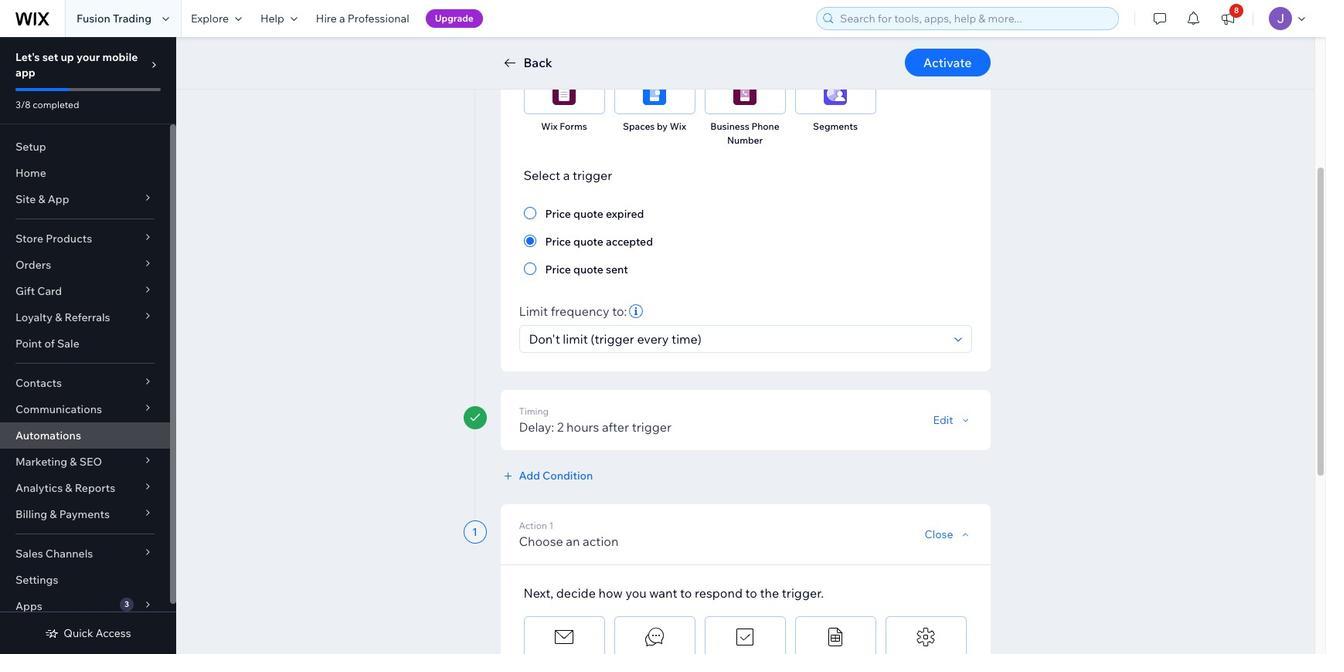 Task type: locate. For each thing, give the bounding box(es) containing it.
price down the select a trigger
[[545, 207, 571, 221]]

& left chat
[[925, 42, 931, 53]]

loyalty
[[15, 311, 53, 325]]

1 horizontal spatial 1
[[549, 520, 554, 532]]

home link
[[0, 160, 170, 186]]

site & app
[[15, 192, 69, 206]]

orders
[[15, 258, 51, 272]]

site left members
[[805, 42, 822, 53]]

category image
[[643, 82, 666, 105], [734, 82, 757, 105], [824, 82, 847, 105], [553, 626, 576, 649], [734, 626, 757, 649]]

mobile
[[102, 50, 138, 64]]

price up back
[[536, 42, 558, 53]]

0 vertical spatial site
[[805, 42, 822, 53]]

sales
[[15, 547, 43, 561]]

edit button
[[933, 414, 972, 427]]

hire
[[316, 12, 337, 26]]

gift
[[15, 284, 35, 298]]

& left seo on the bottom left of page
[[70, 455, 77, 469]]

up
[[61, 50, 74, 64]]

quote for expired
[[574, 207, 604, 221]]

wix for wix forms
[[541, 121, 558, 132]]

category image down the decide
[[553, 626, 576, 649]]

trading
[[113, 12, 152, 26]]

after
[[602, 420, 629, 435]]

back button
[[500, 53, 553, 72]]

sales channels button
[[0, 541, 170, 567]]

option group
[[524, 204, 967, 278]]

analytics
[[15, 482, 63, 495]]

let's set up your mobile app
[[15, 50, 138, 80]]

trigger up price quote expired
[[573, 168, 612, 183]]

trigger right after
[[632, 420, 672, 435]]

forms
[[560, 121, 587, 132]]

price up price quote sent
[[545, 235, 571, 249]]

3/8 completed
[[15, 99, 79, 111]]

& right loyalty
[[55, 311, 62, 325]]

gift card
[[15, 284, 62, 298]]

1 vertical spatial site
[[15, 192, 36, 206]]

quote left sent
[[574, 263, 604, 277]]

store products
[[15, 232, 92, 246]]

category image up spaces by wix at the top of page
[[643, 82, 666, 105]]

quote
[[574, 207, 604, 221], [574, 235, 604, 249], [574, 263, 604, 277]]

1 horizontal spatial to
[[746, 586, 757, 601]]

wix
[[722, 42, 738, 53], [541, 121, 558, 132], [670, 121, 686, 132]]

card
[[37, 284, 62, 298]]

settings
[[15, 574, 58, 587]]

price for price quotes
[[536, 42, 558, 53]]

1 horizontal spatial site
[[805, 42, 822, 53]]

app
[[15, 66, 35, 80]]

marketing & seo
[[15, 455, 102, 469]]

1 horizontal spatial a
[[563, 168, 570, 183]]

quote for sent
[[574, 263, 604, 277]]

business phone number
[[711, 121, 780, 146]]

0 horizontal spatial 1
[[472, 526, 478, 540]]

professional
[[348, 12, 409, 26]]

price
[[536, 42, 558, 53], [545, 207, 571, 221], [545, 235, 571, 249], [545, 263, 571, 277]]

a inside hire a professional link
[[339, 12, 345, 26]]

quote up price quote accepted
[[574, 207, 604, 221]]

by
[[657, 121, 668, 132]]

1 horizontal spatial trigger
[[632, 420, 672, 435]]

& right billing
[[50, 508, 57, 522]]

next,
[[524, 586, 554, 601]]

2 vertical spatial quote
[[574, 263, 604, 277]]

billing & payments
[[15, 508, 110, 522]]

2 quote from the top
[[574, 235, 604, 249]]

3 quote from the top
[[574, 263, 604, 277]]

to left the on the bottom
[[746, 586, 757, 601]]

1 vertical spatial trigger
[[632, 420, 672, 435]]

2 to from the left
[[746, 586, 757, 601]]

point of sale link
[[0, 331, 170, 357]]

category image for segments
[[824, 82, 847, 105]]

site for site & app
[[15, 192, 36, 206]]

setup
[[15, 140, 46, 154]]

gift card button
[[0, 278, 170, 305]]

price quote expired
[[545, 207, 644, 221]]

decide
[[556, 586, 596, 601]]

wix right by
[[670, 121, 686, 132]]

price up limit frequency to:
[[545, 263, 571, 277]]

analytics & reports
[[15, 482, 115, 495]]

store products button
[[0, 226, 170, 252]]

1 to from the left
[[680, 586, 692, 601]]

site inside site & app dropdown button
[[15, 192, 36, 206]]

0 horizontal spatial wix
[[541, 121, 558, 132]]

communications button
[[0, 397, 170, 423]]

a right hire
[[339, 12, 345, 26]]

wix left forms
[[541, 121, 558, 132]]

site for site members
[[805, 42, 822, 53]]

1
[[549, 520, 554, 532], [472, 526, 478, 540]]

1 right action
[[549, 520, 554, 532]]

wix left the stores on the right of page
[[722, 42, 738, 53]]

wix for wix stores
[[722, 42, 738, 53]]

site
[[805, 42, 822, 53], [15, 192, 36, 206]]

of
[[44, 337, 55, 351]]

& inside dropdown button
[[38, 192, 45, 206]]

0 vertical spatial trigger
[[573, 168, 612, 183]]

category image
[[553, 82, 576, 105], [643, 626, 666, 649], [824, 626, 847, 649], [914, 626, 938, 649]]

category image up business
[[734, 82, 757, 105]]

1 left action
[[472, 526, 478, 540]]

category image up the segments
[[824, 82, 847, 105]]

wix stores
[[722, 42, 769, 53]]

action 1 choose an action
[[519, 520, 619, 550]]

& left app
[[38, 192, 45, 206]]

channels
[[45, 547, 93, 561]]

& left reports
[[65, 482, 72, 495]]

to right want
[[680, 586, 692, 601]]

0 horizontal spatial site
[[15, 192, 36, 206]]

contacts button
[[0, 370, 170, 397]]

1 vertical spatial quote
[[574, 235, 604, 249]]

upgrade
[[435, 12, 474, 24]]

orders button
[[0, 252, 170, 278]]

quick access button
[[45, 627, 131, 641]]

action
[[583, 534, 619, 550]]

a right select
[[563, 168, 570, 183]]

site down "home"
[[15, 192, 36, 206]]

price quotes
[[536, 42, 592, 53]]

quote for accepted
[[574, 235, 604, 249]]

to
[[680, 586, 692, 601], [746, 586, 757, 601]]

0 horizontal spatial to
[[680, 586, 692, 601]]

the
[[760, 586, 779, 601]]

upgrade button
[[426, 9, 483, 28]]

your
[[77, 50, 100, 64]]

0 vertical spatial a
[[339, 12, 345, 26]]

0 vertical spatial quote
[[574, 207, 604, 221]]

2 horizontal spatial wix
[[722, 42, 738, 53]]

0 horizontal spatial a
[[339, 12, 345, 26]]

point
[[15, 337, 42, 351]]

option group containing price quote expired
[[524, 204, 967, 278]]

a
[[339, 12, 345, 26], [563, 168, 570, 183]]

category image for spaces by wix
[[643, 82, 666, 105]]

quotes
[[560, 42, 592, 53]]

None field
[[524, 326, 950, 352]]

trigger inside timing delay: 2 hours after trigger
[[632, 420, 672, 435]]

accepted
[[606, 235, 653, 249]]

3
[[124, 600, 129, 610]]

& inside 'dropdown button'
[[50, 508, 57, 522]]

1 quote from the top
[[574, 207, 604, 221]]

trigger.
[[782, 586, 824, 601]]

quote up price quote sent
[[574, 235, 604, 249]]

1 horizontal spatial wix
[[670, 121, 686, 132]]

products
[[46, 232, 92, 246]]

apps
[[15, 600, 42, 614]]

a for hire
[[339, 12, 345, 26]]

1 vertical spatial a
[[563, 168, 570, 183]]

2
[[557, 420, 564, 435]]

hire a professional link
[[307, 0, 419, 37]]

respond
[[695, 586, 743, 601]]

a for select
[[563, 168, 570, 183]]

let's
[[15, 50, 40, 64]]

how
[[599, 586, 623, 601]]

communications
[[15, 403, 102, 417]]

chat
[[933, 42, 954, 53]]



Task type: vqa. For each thing, say whether or not it's contained in the screenshot.
2nd to from left
yes



Task type: describe. For each thing, give the bounding box(es) containing it.
an
[[566, 534, 580, 550]]

analytics & reports button
[[0, 475, 170, 502]]

close button
[[925, 528, 972, 542]]

& for billing
[[50, 508, 57, 522]]

& for inbox
[[925, 42, 931, 53]]

stores
[[740, 42, 769, 53]]

contacts
[[15, 376, 62, 390]]

& for analytics
[[65, 482, 72, 495]]

invoices
[[637, 42, 673, 53]]

3/8
[[15, 99, 31, 111]]

price quote accepted
[[545, 235, 653, 249]]

billing & payments button
[[0, 502, 170, 528]]

settings link
[[0, 567, 170, 594]]

inbox
[[898, 42, 923, 53]]

want
[[650, 586, 677, 601]]

seo
[[79, 455, 102, 469]]

business
[[711, 121, 750, 132]]

billing
[[15, 508, 47, 522]]

home
[[15, 166, 46, 180]]

Search for tools, apps, help & more... field
[[836, 8, 1114, 29]]

site & app button
[[0, 186, 170, 213]]

expired
[[606, 207, 644, 221]]

members
[[824, 42, 866, 53]]

phone
[[752, 121, 780, 132]]

delay:
[[519, 420, 554, 435]]

& for marketing
[[70, 455, 77, 469]]

access
[[96, 627, 131, 641]]

price for price quote sent
[[545, 263, 571, 277]]

condition
[[543, 469, 593, 483]]

loyalty & referrals button
[[0, 305, 170, 331]]

referrals
[[65, 311, 110, 325]]

edit
[[933, 414, 953, 427]]

automations
[[15, 429, 81, 443]]

back
[[524, 55, 553, 70]]

price for price quote expired
[[545, 207, 571, 221]]

category image for business phone number
[[734, 82, 757, 105]]

close
[[925, 528, 953, 542]]

reports
[[75, 482, 115, 495]]

explore
[[191, 12, 229, 26]]

spaces by wix
[[623, 121, 686, 132]]

spaces
[[623, 121, 655, 132]]

site members
[[805, 42, 866, 53]]

number
[[727, 134, 763, 146]]

price quote sent
[[545, 263, 628, 277]]

frequency
[[551, 304, 610, 319]]

8 button
[[1211, 0, 1245, 37]]

sidebar element
[[0, 37, 176, 655]]

category image down respond
[[734, 626, 757, 649]]

point of sale
[[15, 337, 79, 351]]

loyalty & referrals
[[15, 311, 110, 325]]

limit frequency to:
[[519, 304, 627, 319]]

limit
[[519, 304, 548, 319]]

set
[[42, 50, 58, 64]]

inbox & chat
[[898, 42, 954, 53]]

choose
[[519, 534, 563, 550]]

& for loyalty
[[55, 311, 62, 325]]

select
[[524, 168, 560, 183]]

to:
[[612, 304, 627, 319]]

1 inside action 1 choose an action
[[549, 520, 554, 532]]

add condition
[[519, 469, 593, 483]]

sent
[[606, 263, 628, 277]]

activate
[[924, 55, 972, 70]]

fusion trading
[[77, 12, 152, 26]]

completed
[[33, 99, 79, 111]]

hire a professional
[[316, 12, 409, 26]]

segments
[[813, 121, 858, 132]]

quick access
[[64, 627, 131, 641]]

& for site
[[38, 192, 45, 206]]

timing delay: 2 hours after trigger
[[519, 406, 672, 435]]

add condition button
[[500, 469, 593, 483]]

0 horizontal spatial trigger
[[573, 168, 612, 183]]

marketing
[[15, 455, 67, 469]]

help button
[[251, 0, 307, 37]]

fusion
[[77, 12, 110, 26]]

payments
[[59, 508, 110, 522]]

price for price quote accepted
[[545, 235, 571, 249]]

8
[[1234, 5, 1239, 15]]

quick
[[64, 627, 93, 641]]

timing
[[519, 406, 549, 417]]

sales channels
[[15, 547, 93, 561]]

marketing & seo button
[[0, 449, 170, 475]]

activate button
[[905, 49, 991, 77]]

store
[[15, 232, 43, 246]]

sale
[[57, 337, 79, 351]]



